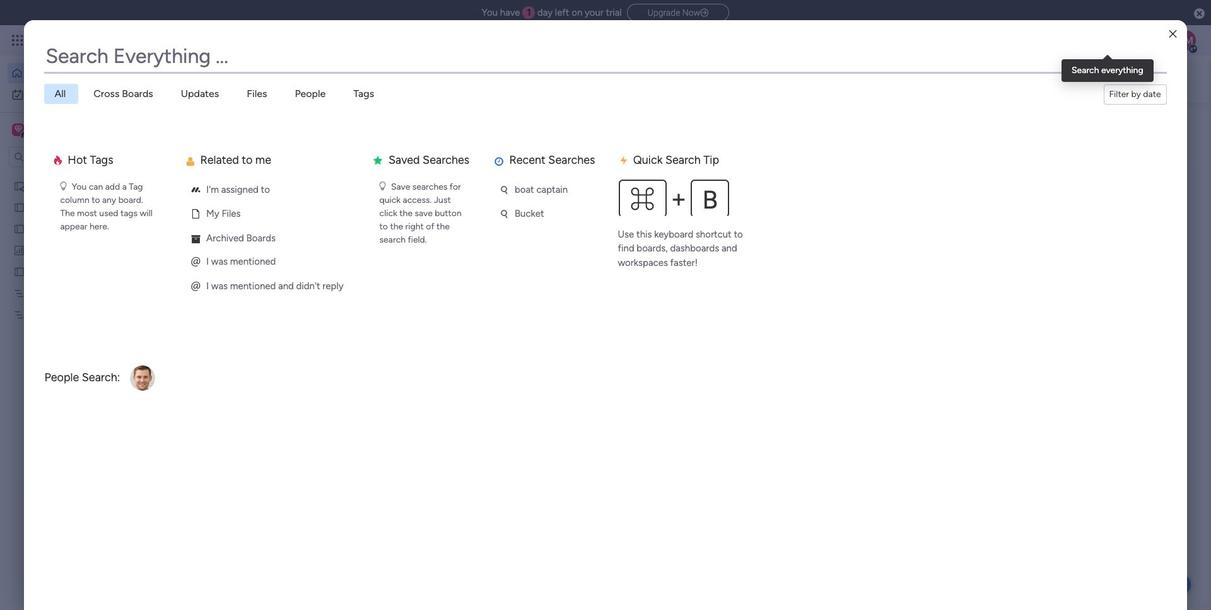 Task type: describe. For each thing, give the bounding box(es) containing it.
dapulse mention image
[[191, 280, 201, 294]]

public board image down public board image
[[13, 223, 25, 235]]

dapulse close image
[[1194, 8, 1205, 20]]

1 dapulse board filter image from the top
[[499, 183, 509, 198]]

jeremy miller image
[[1176, 30, 1196, 50]]

component image
[[249, 275, 260, 287]]

v2 bolt switch full image
[[620, 155, 627, 167]]

workspace image
[[12, 123, 25, 137]]

workspace image
[[14, 123, 23, 137]]

workspace selection element
[[12, 122, 105, 139]]

public board image down public dashboard image on the top left of the page
[[13, 266, 25, 278]]

dapulse favorite image
[[373, 155, 383, 167]]

dapulse rightstroke image
[[700, 8, 709, 18]]

user image
[[186, 156, 194, 166]]

public board image
[[13, 201, 25, 213]]

dapulse bulb image for dapulse favorite icon
[[380, 181, 386, 192]]

v2 user feedback image
[[982, 72, 991, 86]]

public dashboard image
[[13, 244, 25, 256]]

dapulse bulb image for dapulse search hot tags icon
[[60, 181, 66, 192]]

shareable board image
[[13, 180, 25, 192]]

clock o image
[[495, 156, 503, 166]]

public board image inside quick search results list box
[[249, 256, 262, 269]]

close image
[[1169, 29, 1177, 39]]

Search Everything ... field
[[44, 40, 1167, 72]]

0 vertical spatial option
[[8, 63, 153, 83]]



Task type: locate. For each thing, give the bounding box(es) containing it.
public board image up component image
[[249, 256, 262, 269]]

dapulse bulb image
[[60, 181, 66, 192], [380, 181, 386, 192]]

2 dapulse board filter image from the top
[[499, 208, 509, 222]]

select product image
[[11, 34, 24, 47]]

list box
[[0, 173, 161, 496]]

0 vertical spatial dapulse board filter image
[[499, 183, 509, 198]]

1 horizontal spatial dapulse bulb image
[[380, 181, 386, 192]]

dapulse bulb image down dapulse search hot tags icon
[[60, 181, 66, 192]]

public board image
[[13, 223, 25, 235], [249, 256, 262, 269], [13, 266, 25, 278]]

dapulse mention image
[[191, 256, 201, 270]]

1 vertical spatial dapulse board filter image
[[499, 208, 509, 222]]

None field
[[44, 40, 1167, 72]]

dapulse board filter image
[[499, 183, 509, 198], [499, 208, 509, 222]]

2 vertical spatial option
[[0, 174, 161, 177]]

dapulse search hot tags image
[[54, 155, 62, 167]]

2 dapulse bulb image from the left
[[380, 181, 386, 192]]

option
[[8, 63, 153, 83], [8, 85, 153, 105], [0, 174, 161, 177]]

1 vertical spatial option
[[8, 85, 153, 105]]

dapulse bulb image down dapulse favorite icon
[[380, 181, 386, 192]]

1 dapulse bulb image from the left
[[60, 181, 66, 192]]

monday pulse circle image
[[191, 183, 201, 198]]

quick search results list box
[[233, 143, 941, 310]]

Search in workspace field
[[26, 150, 105, 164]]

v2 bolt switch image
[[1080, 72, 1088, 86]]

dapulse doc image
[[191, 208, 201, 222]]

0 horizontal spatial dapulse bulb image
[[60, 181, 66, 192]]

archive image
[[191, 234, 201, 244]]



Task type: vqa. For each thing, say whether or not it's contained in the screenshot.
dapulse board filter image to the bottom
yes



